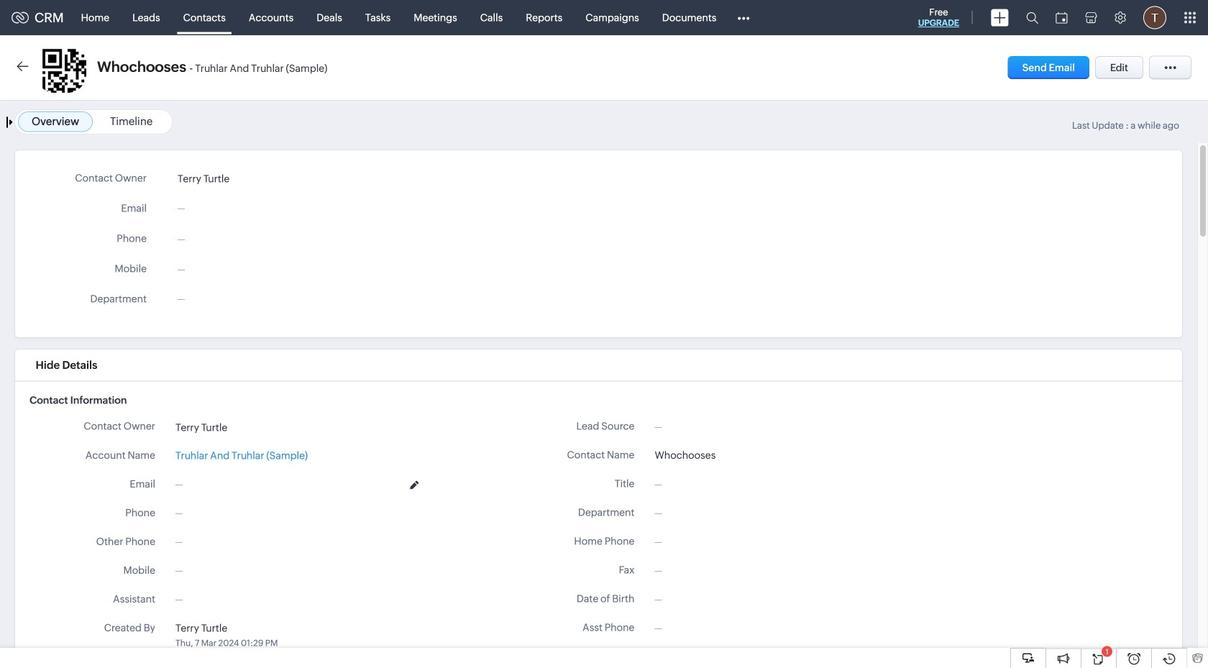 Task type: describe. For each thing, give the bounding box(es) containing it.
create menu image
[[991, 9, 1009, 26]]

Other Modules field
[[728, 6, 759, 29]]

search element
[[1017, 0, 1047, 35]]



Task type: vqa. For each thing, say whether or not it's contained in the screenshot.
'PROFILE' icon
yes



Task type: locate. For each thing, give the bounding box(es) containing it.
create menu element
[[982, 0, 1017, 35]]

profile image
[[1143, 6, 1166, 29]]

search image
[[1026, 12, 1038, 24]]

profile element
[[1135, 0, 1175, 35]]

calendar image
[[1056, 12, 1068, 23]]

logo image
[[12, 12, 29, 23]]



